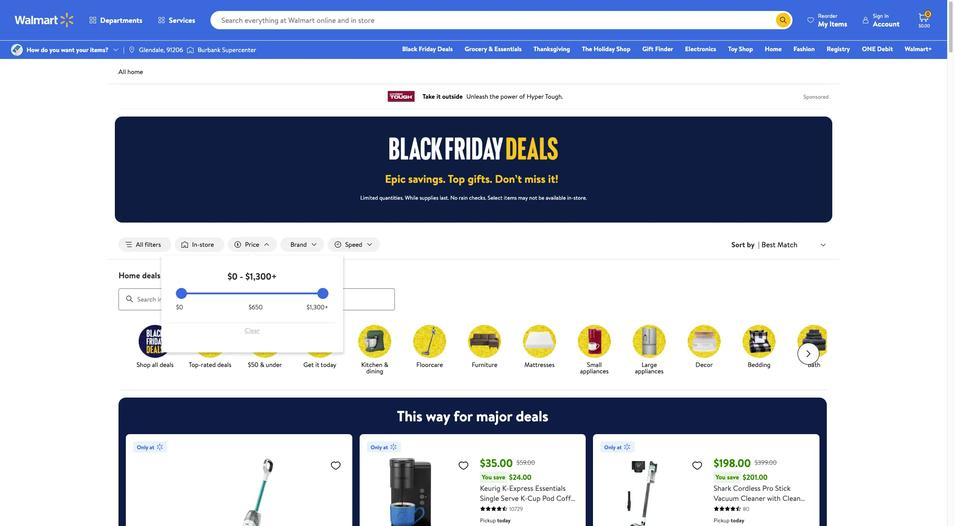 Task type: locate. For each thing, give the bounding box(es) containing it.
2 horizontal spatial at
[[617, 444, 622, 452]]

top-rated deals
[[189, 361, 231, 370]]

1 vertical spatial $0
[[176, 303, 183, 312]]

glendale,
[[139, 45, 165, 54]]

in
[[885, 12, 889, 19]]

2 only from the left
[[371, 444, 382, 452]]

you
[[49, 45, 59, 54]]

brand button
[[280, 238, 324, 252]]

1 horizontal spatial all
[[136, 240, 143, 250]]

2 at from the left
[[383, 444, 388, 452]]

$50 & under
[[248, 361, 282, 370]]

1 only at from the left
[[137, 444, 154, 452]]

sort by |
[[732, 240, 760, 250]]

pickup
[[480, 517, 496, 525], [714, 517, 730, 525]]

black left friday
[[402, 44, 418, 54]]

this way for major deals
[[397, 406, 549, 427]]

in-store button
[[175, 238, 224, 252]]

sort and filter section element
[[108, 230, 840, 260]]

pickup today inside $198.00 group
[[714, 517, 745, 525]]

k-
[[502, 484, 509, 494], [521, 494, 528, 504]]

today inside $198.00 group
[[731, 517, 745, 525]]

0 horizontal spatial home
[[119, 270, 140, 282]]

iz540h
[[746, 504, 770, 514]]

2 horizontal spatial only at
[[604, 444, 622, 452]]

my
[[819, 19, 828, 29]]

deals inside "search box"
[[142, 270, 161, 282]]

$59.00
[[517, 459, 535, 468]]

0 horizontal spatial all
[[119, 67, 126, 76]]

0 horizontal spatial pickup
[[480, 517, 496, 525]]

$198.00 group
[[601, 442, 813, 527]]

$1,300+ up get it today image
[[307, 303, 329, 312]]

pickup today down sense on the right bottom of the page
[[714, 517, 745, 525]]

& for essentials
[[489, 44, 493, 54]]

home down search icon
[[765, 44, 782, 54]]

pickup down maker,
[[480, 517, 496, 525]]

0 horizontal spatial  image
[[11, 44, 23, 56]]

cup
[[528, 494, 541, 504]]

1 vertical spatial all
[[136, 240, 143, 250]]

1 vertical spatial |
[[759, 240, 760, 250]]

get it today link
[[296, 325, 344, 370]]

0 horizontal spatial you
[[482, 473, 492, 482]]

all left "filters"
[[136, 240, 143, 250]]

1 horizontal spatial save
[[727, 473, 739, 482]]

0 vertical spatial $1,300+
[[245, 271, 277, 283]]

| inside sort and filter section element
[[759, 240, 760, 250]]

dining
[[367, 367, 383, 376]]

0 horizontal spatial black
[[402, 44, 418, 54]]

rain
[[459, 194, 468, 202]]

1 horizontal spatial $0
[[228, 271, 238, 283]]

all inside button
[[136, 240, 143, 250]]

only at inside $198.00 group
[[604, 444, 622, 452]]

pickup down sense on the right bottom of the page
[[714, 517, 730, 525]]

2 appliances from the left
[[635, 367, 664, 376]]

pickup today down maker,
[[480, 517, 511, 525]]

1 save from the left
[[494, 473, 506, 482]]

get it today image
[[304, 325, 336, 358]]

items
[[504, 194, 517, 202]]

deals
[[438, 44, 453, 54]]

1 vertical spatial black
[[503, 504, 520, 514]]

1 horizontal spatial &
[[384, 361, 388, 370]]

home up search image
[[119, 270, 140, 282]]

home deals
[[119, 270, 161, 282]]

you inside you save $24.00 keurig k-express essentials single serve k-cup pod coffee maker, black
[[482, 473, 492, 482]]

1 horizontal spatial only
[[371, 444, 382, 452]]

store
[[200, 240, 214, 250]]

small appliances
[[580, 361, 609, 376]]

items?
[[90, 45, 109, 54]]

save up keurig
[[494, 473, 506, 482]]

gift finder link
[[639, 44, 678, 54]]

save for $198.00
[[727, 473, 739, 482]]

$35.00
[[480, 456, 513, 471]]

1 horizontal spatial appliances
[[635, 367, 664, 376]]

1 you from the left
[[482, 473, 492, 482]]

1 horizontal spatial pickup
[[714, 517, 730, 525]]

|
[[123, 45, 124, 54], [759, 240, 760, 250]]

$0 for $0
[[176, 303, 183, 312]]

2 pickup from the left
[[714, 517, 730, 525]]

large appliances image
[[633, 325, 666, 358]]

today down 10729
[[497, 517, 511, 525]]

1 only from the left
[[137, 444, 148, 452]]

gifts.
[[468, 171, 493, 187]]

toy shop link
[[724, 44, 758, 54]]

$0
[[228, 271, 238, 283], [176, 303, 183, 312]]

1 horizontal spatial  image
[[128, 46, 135, 54]]

1 horizontal spatial black
[[503, 504, 520, 514]]

furniture link
[[461, 325, 509, 370]]

today down iq,
[[731, 517, 745, 525]]

bedding image
[[743, 325, 776, 358]]

2 pickup today from the left
[[714, 517, 745, 525]]

$201.00
[[743, 473, 768, 483]]

1 horizontal spatial you
[[716, 473, 726, 482]]

1 pickup today from the left
[[480, 517, 511, 525]]

sense
[[714, 504, 733, 514]]

all
[[119, 67, 126, 76], [136, 240, 143, 250]]

black friday deals link
[[398, 44, 457, 54]]

deals
[[142, 270, 161, 282], [160, 361, 174, 370], [217, 361, 231, 370], [516, 406, 549, 427]]

shop right holiday
[[617, 44, 631, 54]]

pickup today inside $35.00 group
[[480, 517, 511, 525]]

limited quantities. while supplies last. no rain checks. select items may not be available in-store.
[[360, 194, 587, 202]]

walmart+
[[905, 44, 933, 54]]

walmart image
[[15, 13, 74, 27]]

0 vertical spatial |
[[123, 45, 124, 54]]

1 vertical spatial essentials
[[535, 484, 566, 494]]

0 horizontal spatial save
[[494, 473, 506, 482]]

3 at from the left
[[617, 444, 622, 452]]

home inside "search box"
[[119, 270, 140, 282]]

$1,300+ up $0 range field
[[245, 271, 277, 283]]

0 horizontal spatial $0
[[176, 303, 183, 312]]

bath image
[[798, 325, 831, 358]]

at inside $35.00 group
[[383, 444, 388, 452]]

at inside $198.00 group
[[617, 444, 622, 452]]

top
[[448, 171, 465, 187]]

account
[[873, 19, 900, 29]]

0 horizontal spatial &
[[260, 361, 264, 370]]

only inside $198.00 group
[[604, 444, 616, 452]]

0 horizontal spatial |
[[123, 45, 124, 54]]

0 horizontal spatial appliances
[[580, 367, 609, 376]]

save down $198.00
[[727, 473, 739, 482]]

0 $0.00
[[919, 10, 930, 29]]

1 horizontal spatial at
[[383, 444, 388, 452]]

available
[[546, 194, 566, 202]]

fashion
[[794, 44, 815, 54]]

1 at from the left
[[150, 444, 154, 452]]

2 save from the left
[[727, 473, 739, 482]]

large appliances
[[635, 361, 664, 376]]

0 horizontal spatial $1,300+
[[245, 271, 277, 283]]

 image
[[187, 45, 194, 54]]

serve
[[501, 494, 519, 504]]

mattresses
[[525, 361, 555, 370]]

 image left how
[[11, 44, 23, 56]]

0 horizontal spatial only
[[137, 444, 148, 452]]

$24.00
[[509, 473, 532, 483]]

in-store
[[192, 240, 214, 250]]

& for under
[[260, 361, 264, 370]]

essentials down search search box
[[495, 44, 522, 54]]

&
[[489, 44, 493, 54], [260, 361, 264, 370], [384, 361, 388, 370]]

0 horizontal spatial pickup today
[[480, 517, 511, 525]]

1 horizontal spatial today
[[497, 517, 511, 525]]

| up all home
[[123, 45, 124, 54]]

appliances down large appliances image
[[635, 367, 664, 376]]

$1,300+
[[245, 271, 277, 283], [307, 303, 329, 312]]

save inside you save $201.00 shark cordless pro stick vacuum cleaner with clean sense iq, iz540h
[[727, 473, 739, 482]]

2 you from the left
[[716, 473, 726, 482]]

black right maker,
[[503, 504, 520, 514]]

1 horizontal spatial only at
[[371, 444, 388, 452]]

clean
[[783, 494, 801, 504]]

grocery & essentials
[[465, 44, 522, 54]]

1 vertical spatial $1,300+
[[307, 303, 329, 312]]

essentials right express
[[535, 484, 566, 494]]

speed
[[345, 240, 362, 250]]

keurig
[[480, 484, 501, 494]]

iq,
[[734, 504, 744, 514]]

only for $198.00
[[604, 444, 616, 452]]

appliances down small appliances "image" on the right bottom of the page
[[580, 367, 609, 376]]

0 vertical spatial all
[[119, 67, 126, 76]]

0 vertical spatial $0
[[228, 271, 238, 283]]

no
[[451, 194, 458, 202]]

all left home
[[119, 67, 126, 76]]

single
[[480, 494, 499, 504]]

3 only from the left
[[604, 444, 616, 452]]

0 horizontal spatial at
[[150, 444, 154, 452]]

3 only at from the left
[[604, 444, 622, 452]]

miss
[[525, 171, 546, 187]]

& inside kitchen & dining
[[384, 361, 388, 370]]

kitchen & dining image
[[358, 325, 391, 358]]

& right $50
[[260, 361, 264, 370]]

at for $35.00
[[383, 444, 388, 452]]

0 horizontal spatial only at
[[137, 444, 154, 452]]

coffee
[[557, 494, 579, 504]]

$35.00 $59.00
[[480, 456, 535, 471]]

0 horizontal spatial essentials
[[495, 44, 522, 54]]

the holiday shop link
[[578, 44, 635, 54]]

0 vertical spatial black
[[402, 44, 418, 54]]

1 horizontal spatial |
[[759, 240, 760, 250]]

the
[[582, 44, 593, 54]]

pickup inside $35.00 group
[[480, 517, 496, 525]]

 image for how do you want your items?
[[11, 44, 23, 56]]

search image
[[126, 296, 133, 303]]

clear
[[245, 326, 260, 336]]

2 horizontal spatial &
[[489, 44, 493, 54]]

1 vertical spatial home
[[119, 270, 140, 282]]

shark
[[714, 484, 732, 494]]

& right dining
[[384, 361, 388, 370]]

only inside $35.00 group
[[371, 444, 382, 452]]

sponsored
[[804, 93, 829, 100]]

| right by
[[759, 240, 760, 250]]

91206
[[167, 45, 183, 54]]

pro
[[763, 484, 774, 494]]

Walmart Site-Wide search field
[[210, 11, 793, 29]]

& right the grocery
[[489, 44, 493, 54]]

k- up 10729
[[521, 494, 528, 504]]

all for all filters
[[136, 240, 143, 250]]

0 vertical spatial essentials
[[495, 44, 522, 54]]

shop right toy
[[739, 44, 753, 54]]

you save $201.00 shark cordless pro stick vacuum cleaner with clean sense iq, iz540h
[[714, 473, 801, 514]]

1 horizontal spatial essentials
[[535, 484, 566, 494]]

1 horizontal spatial pickup today
[[714, 517, 745, 525]]

deals down "filters"
[[142, 270, 161, 282]]

you up shark
[[716, 473, 726, 482]]

supercenter
[[222, 45, 256, 54]]

walmart black friday deals for days image
[[390, 137, 558, 160]]

holiday
[[594, 44, 615, 54]]

under
[[266, 361, 282, 370]]

0 vertical spatial home
[[765, 44, 782, 54]]

shop left all
[[137, 361, 151, 370]]

Home deals search field
[[108, 270, 840, 311]]

 image left glendale, at top left
[[128, 46, 135, 54]]

0
[[927, 10, 930, 18]]

your
[[76, 45, 89, 54]]

save inside you save $24.00 keurig k-express essentials single serve k-cup pod coffee maker, black
[[494, 473, 506, 482]]

only at inside $35.00 group
[[371, 444, 388, 452]]

k- right keurig
[[502, 484, 509, 494]]

& for dining
[[384, 361, 388, 370]]

 image
[[11, 44, 23, 56], [128, 46, 135, 54]]

1 horizontal spatial home
[[765, 44, 782, 54]]

how do you want your items?
[[27, 45, 109, 54]]

$198.00
[[714, 456, 751, 471]]

2 only at from the left
[[371, 444, 388, 452]]

today right it
[[321, 361, 337, 370]]

you inside you save $201.00 shark cordless pro stick vacuum cleaner with clean sense iq, iz540h
[[716, 473, 726, 482]]

1 appliances from the left
[[580, 367, 609, 376]]

you up keurig
[[482, 473, 492, 482]]

2 horizontal spatial only
[[604, 444, 616, 452]]

1 pickup from the left
[[480, 517, 496, 525]]

2 horizontal spatial today
[[731, 517, 745, 525]]

small appliances link
[[571, 325, 619, 377]]

speed button
[[328, 238, 380, 252]]



Task type: vqa. For each thing, say whether or not it's contained in the screenshot.
the in within Pickup today Shipping, arrives in 3+ days
no



Task type: describe. For each thing, give the bounding box(es) containing it.
sign in to add to favorites list, keurig k-express essentials single serve k-cup pod coffee maker, black image
[[458, 460, 469, 472]]

decor image
[[688, 325, 721, 358]]

only inside group
[[137, 444, 148, 452]]

home for home
[[765, 44, 782, 54]]

 image for glendale, 91206
[[128, 46, 135, 54]]

Search search field
[[210, 11, 793, 29]]

thanksgiving
[[534, 44, 570, 54]]

don't
[[495, 171, 522, 187]]

not
[[529, 194, 538, 202]]

pod
[[542, 494, 555, 504]]

match
[[778, 240, 798, 250]]

search icon image
[[780, 16, 787, 24]]

you for $35.00
[[482, 473, 492, 482]]

0 horizontal spatial today
[[321, 361, 337, 370]]

decor
[[696, 361, 713, 370]]

sign in account
[[873, 12, 900, 29]]

shop all deals image
[[139, 325, 172, 358]]

essentials inside you save $24.00 keurig k-express essentials single serve k-cup pod coffee maker, black
[[535, 484, 566, 494]]

at for $198.00
[[617, 444, 622, 452]]

furniture
[[472, 361, 498, 370]]

appliances for large
[[635, 367, 664, 376]]

supplies
[[420, 194, 439, 202]]

last.
[[440, 194, 449, 202]]

limited
[[360, 194, 378, 202]]

top-rated deals link
[[186, 325, 234, 370]]

$1300 range field
[[176, 293, 329, 295]]

mattresses link
[[516, 325, 564, 370]]

1 horizontal spatial $1,300+
[[307, 303, 329, 312]]

vacuum
[[714, 494, 739, 504]]

only at for $198.00
[[604, 444, 622, 452]]

one debit link
[[858, 44, 897, 54]]

$0.00
[[919, 22, 930, 29]]

mattresses image
[[523, 325, 556, 358]]

deals right all
[[160, 361, 174, 370]]

Search in Home deals search field
[[119, 289, 395, 311]]

only at inside group
[[137, 444, 154, 452]]

cleaner
[[741, 494, 766, 504]]

epic savings. top gifts. don't miss it!
[[385, 171, 559, 187]]

kitchen & dining
[[361, 361, 388, 376]]

clear button
[[176, 324, 329, 338]]

only for $35.00
[[371, 444, 382, 452]]

gift
[[643, 44, 654, 54]]

do
[[41, 45, 48, 54]]

$198.00 $399.00
[[714, 456, 777, 471]]

at inside group
[[150, 444, 154, 452]]

all home
[[119, 67, 143, 76]]

0 horizontal spatial k-
[[502, 484, 509, 494]]

best match
[[762, 240, 798, 250]]

black inside you save $24.00 keurig k-express essentials single serve k-cup pod coffee maker, black
[[503, 504, 520, 514]]

today inside $35.00 group
[[497, 517, 511, 525]]

only at group
[[133, 442, 345, 527]]

furniture image
[[468, 325, 501, 358]]

quantities.
[[380, 194, 404, 202]]

2 horizontal spatial shop
[[739, 44, 753, 54]]

sign in to add to favorites list, tineco ifloor 2 max cordless wet/dry vacuum cleaner and hard floor washer - limited edition (blue) image
[[330, 460, 341, 472]]

want
[[61, 45, 75, 54]]

deals right rated
[[217, 361, 231, 370]]

kitchen
[[361, 361, 383, 370]]

rated
[[201, 361, 216, 370]]

grocery
[[465, 44, 487, 54]]

bedding
[[748, 361, 771, 370]]

get
[[303, 361, 314, 370]]

large
[[642, 361, 657, 370]]

$50 & under link
[[241, 325, 289, 370]]

small appliances image
[[578, 325, 611, 358]]

items
[[830, 19, 848, 29]]

pickup inside $198.00 group
[[714, 517, 730, 525]]

all filters button
[[119, 238, 171, 252]]

price
[[245, 240, 259, 250]]

0 horizontal spatial shop
[[137, 361, 151, 370]]

bath link
[[791, 325, 838, 370]]

get it today
[[303, 361, 337, 370]]

electronics
[[685, 44, 717, 54]]

next slide for chipmodulewithimages list image
[[798, 343, 820, 365]]

cordless
[[733, 484, 761, 494]]

$0 range field
[[176, 293, 329, 295]]

10729
[[510, 506, 523, 513]]

all for all home
[[119, 67, 126, 76]]

departments button
[[81, 9, 150, 31]]

glendale, 91206
[[139, 45, 183, 54]]

debit
[[878, 44, 893, 54]]

burbank
[[198, 45, 221, 54]]

sign in to add to favorites list, shark cordless pro stick vacuum cleaner with clean sense iq, iz540h image
[[692, 460, 703, 472]]

gift finder
[[643, 44, 674, 54]]

home link
[[761, 44, 786, 54]]

you save $24.00 keurig k-express essentials single serve k-cup pod coffee maker, black
[[480, 473, 579, 514]]

bath
[[808, 361, 821, 370]]

appliances for small
[[580, 367, 609, 376]]

top-rated deals image
[[194, 325, 227, 358]]

deals right major
[[516, 406, 549, 427]]

filters
[[145, 240, 161, 250]]

$0 for $0 - $1,300+
[[228, 271, 238, 283]]

express
[[509, 484, 534, 494]]

1 horizontal spatial shop
[[617, 44, 631, 54]]

may
[[518, 194, 528, 202]]

$50 & under image
[[249, 325, 282, 358]]

sign
[[873, 12, 884, 19]]

only at for $35.00
[[371, 444, 388, 452]]

how
[[27, 45, 39, 54]]

home for home deals
[[119, 270, 140, 282]]

floorcare image
[[413, 325, 446, 358]]

by
[[747, 240, 755, 250]]

services button
[[150, 9, 203, 31]]

shop all deals
[[137, 361, 174, 370]]

electronics link
[[681, 44, 721, 54]]

registry
[[827, 44, 851, 54]]

the holiday shop
[[582, 44, 631, 54]]

all
[[152, 361, 158, 370]]

price button
[[228, 238, 277, 252]]

you for $198.00
[[716, 473, 726, 482]]

floorcare
[[417, 361, 443, 370]]

in-
[[567, 194, 574, 202]]

floorcare link
[[406, 325, 454, 370]]

major
[[476, 406, 513, 427]]

toy shop
[[728, 44, 753, 54]]

top-
[[189, 361, 201, 370]]

kitchen & dining link
[[351, 325, 399, 377]]

$399.00
[[755, 459, 777, 468]]

1 horizontal spatial k-
[[521, 494, 528, 504]]

80
[[743, 506, 750, 513]]

save for $35.00
[[494, 473, 506, 482]]

$35.00 group
[[367, 442, 579, 527]]

all filters
[[136, 240, 161, 250]]

way
[[426, 406, 450, 427]]

black friday deals
[[402, 44, 453, 54]]

it
[[316, 361, 319, 370]]

thanksgiving link
[[530, 44, 575, 54]]



